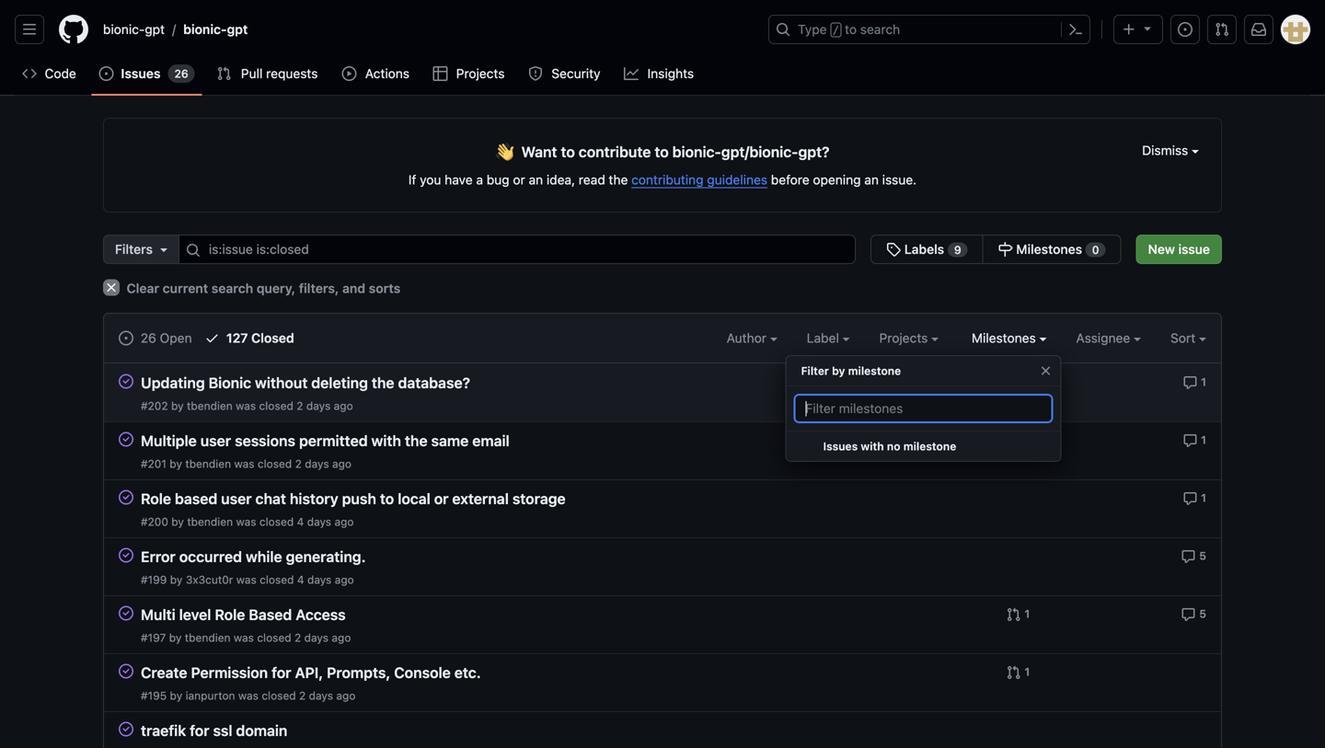 Task type: describe. For each thing, give the bounding box(es) containing it.
issues with no milestone
[[823, 440, 957, 453]]

and
[[342, 281, 366, 296]]

5 link for multi level role based access
[[1182, 606, 1207, 622]]

comment image for error occurred while generating.
[[1182, 549, 1196, 564]]

#199
[[141, 574, 167, 586]]

by inside multi level role based access #197             by tbendien was closed 2 days ago
[[169, 632, 182, 644]]

multiple user sessions permitted with the same email link
[[141, 432, 510, 450]]

if you have a bug or an idea, read the contributing guidelines before opening an issue.
[[409, 172, 917, 187]]

closed issue element for role
[[119, 490, 133, 505]]

list containing bionic-gpt / bionic-gpt
[[96, 15, 758, 44]]

create
[[141, 664, 187, 682]]

tbendien link for based
[[187, 516, 233, 528]]

role inside role based user chat history push to local or external storage #200             by tbendien was closed 4 days ago
[[141, 490, 171, 508]]

127 closed
[[223, 330, 294, 346]]

actions link
[[335, 60, 418, 87]]

by inside multiple user sessions permitted with the same email #201             by tbendien was closed 2 days ago
[[170, 458, 182, 470]]

triangle down image
[[1141, 21, 1155, 35]]

1 horizontal spatial milestone
[[904, 440, 957, 453]]

comment image for role based user chat history push to local or external storage
[[1183, 491, 1198, 506]]

issue opened image inside 26 open link
[[119, 331, 133, 346]]

idea,
[[547, 172, 575, 187]]

with inside multiple user sessions permitted with the same email #201             by tbendien was closed 2 days ago
[[372, 432, 401, 450]]

role inside multi level role based access #197             by tbendien was closed 2 days ago
[[215, 606, 245, 624]]

closed inside multi level role based access #197             by tbendien was closed 2 days ago
[[257, 632, 292, 644]]

storage
[[513, 490, 566, 508]]

closed issue element for multiple
[[119, 432, 133, 447]]

new issue link
[[1136, 235, 1223, 264]]

2 inside updating bionic without deleting the database? #202             by tbendien was closed 2 days ago
[[297, 400, 303, 412]]

assignee button
[[1077, 329, 1142, 348]]

closed issue image for multi level role based access
[[119, 606, 133, 621]]

closed issue image for create permission for api, prompts, console etc.
[[119, 664, 133, 679]]

0 vertical spatial the
[[609, 172, 628, 187]]

role based user chat history push to local or external storage #200             by tbendien was closed 4 days ago
[[141, 490, 566, 528]]

clear
[[127, 281, 159, 296]]

127
[[226, 330, 248, 346]]

1 an from the left
[[529, 172, 543, 187]]

to right the type
[[845, 22, 857, 37]]

api,
[[295, 664, 323, 682]]

x image
[[103, 279, 120, 296]]

multi level role based access #197             by tbendien was closed 2 days ago
[[141, 606, 351, 644]]

closed issue image for role based user chat history push to local or external storage
[[119, 490, 133, 505]]

dismiss button
[[1143, 141, 1200, 160]]

have
[[445, 172, 473, 187]]

5 for error occurred while generating.
[[1200, 550, 1207, 562]]

closed
[[251, 330, 294, 346]]

bionic
[[209, 374, 251, 392]]

if
[[409, 172, 416, 187]]

chat
[[256, 490, 286, 508]]

was inside role based user chat history push to local or external storage #200             by tbendien was closed 4 days ago
[[236, 516, 256, 528]]

projects inside popup button
[[880, 330, 932, 346]]

external
[[452, 490, 509, 508]]

git pull request image for 1
[[1007, 665, 1021, 680]]

before
[[771, 172, 810, 187]]

insights link
[[617, 60, 703, 87]]

#197
[[141, 632, 166, 644]]

requests
[[266, 66, 318, 81]]

command palette image
[[1069, 22, 1084, 37]]

security link
[[521, 60, 609, 87]]

#195
[[141, 690, 167, 702]]

comment image for multi level role based access
[[1182, 607, 1196, 622]]

filter by milestone
[[801, 365, 901, 377]]

type / to search
[[798, 22, 901, 37]]

26 open link
[[119, 329, 192, 348]]

issue opened image for git pull request image inside pull requests link
[[99, 66, 114, 81]]

7 closed issue element from the top
[[119, 722, 133, 737]]

the inside multiple user sessions permitted with the same email #201             by tbendien was closed 2 days ago
[[405, 432, 428, 450]]

filters,
[[299, 281, 339, 296]]

author
[[727, 330, 770, 346]]

new
[[1148, 242, 1176, 257]]

new issue
[[1148, 242, 1211, 257]]

3x3cut0r link
[[186, 574, 233, 586]]

Filter milestones text field
[[794, 394, 1054, 423]]

ago inside updating bionic without deleting the database? #202             by tbendien was closed 2 days ago
[[334, 400, 353, 412]]

by inside updating bionic without deleting the database? #202             by tbendien was closed 2 days ago
[[171, 400, 184, 412]]

by inside create permission for api, prompts, console etc. #195             by ianpurton was closed 2 days ago
[[170, 690, 182, 702]]

labels 9
[[901, 242, 962, 257]]

milestones for milestones
[[972, 330, 1040, 346]]

git pull request image for updating bionic without deleting the database?
[[1007, 375, 1021, 390]]

current
[[163, 281, 208, 296]]

updating
[[141, 374, 205, 392]]

multi level role based access link
[[141, 606, 346, 624]]

4 inside error occurred while generating. #199             by 3x3cut0r was closed 4 days ago
[[297, 574, 304, 586]]

/ inside bionic-gpt / bionic-gpt
[[172, 22, 176, 37]]

closed inside multiple user sessions permitted with the same email #201             by tbendien was closed 2 days ago
[[258, 458, 292, 470]]

permitted
[[299, 432, 368, 450]]

sort
[[1171, 330, 1196, 346]]

actions
[[365, 66, 410, 81]]

graph image
[[624, 66, 639, 81]]

2 an from the left
[[865, 172, 879, 187]]

closed issue image for multiple user sessions permitted with the same email
[[119, 432, 133, 447]]

26 open
[[137, 330, 192, 346]]

1 bionic-gpt link from the left
[[96, 15, 172, 44]]

contributing
[[632, 172, 704, 187]]

ago inside multiple user sessions permitted with the same email #201             by tbendien was closed 2 days ago
[[332, 458, 352, 470]]

role based user chat history push to local or external storage link
[[141, 490, 566, 508]]

0 vertical spatial milestone
[[848, 365, 901, 377]]

closed inside updating bionic without deleting the database? #202             by tbendien was closed 2 days ago
[[259, 400, 294, 412]]

filter
[[801, 365, 829, 377]]

etc.
[[455, 664, 481, 682]]

error occurred while generating. link
[[141, 548, 366, 566]]

0 vertical spatial git pull request image
[[1215, 22, 1230, 37]]

tag image
[[887, 242, 901, 257]]

a
[[476, 172, 483, 187]]

days inside updating bionic without deleting the database? #202             by tbendien was closed 2 days ago
[[306, 400, 331, 412]]

opening
[[813, 172, 861, 187]]

closed inside create permission for api, prompts, console etc. #195             by ianpurton was closed 2 days ago
[[262, 690, 296, 702]]

2 inside multiple user sessions permitted with the same email #201             by tbendien was closed 2 days ago
[[295, 458, 302, 470]]

author button
[[727, 329, 778, 348]]

or inside role based user chat history push to local or external storage #200             by tbendien was closed 4 days ago
[[434, 490, 449, 508]]

tbendien inside role based user chat history push to local or external storage #200             by tbendien was closed 4 days ago
[[187, 516, 233, 528]]

contribute
[[579, 143, 651, 161]]

1 horizontal spatial with
[[861, 440, 884, 453]]

git pull request image for pull requests
[[217, 66, 232, 81]]

access
[[296, 606, 346, 624]]

traefik
[[141, 722, 186, 740]]

1 gpt from the left
[[145, 22, 165, 37]]

contributing guidelines link
[[632, 172, 768, 187]]

3x3cut0r
[[186, 574, 233, 586]]

without
[[255, 374, 308, 392]]

search image
[[186, 243, 201, 258]]

sort button
[[1171, 329, 1207, 348]]

filters
[[115, 242, 153, 257]]

tbendien inside multiple user sessions permitted with the same email #201             by tbendien was closed 2 days ago
[[185, 458, 231, 470]]

generating.
[[286, 548, 366, 566]]

bionic-gpt / bionic-gpt
[[103, 22, 248, 37]]

comment image for multiple user sessions permitted with the same email
[[1183, 433, 1198, 448]]

26 for 26 open
[[141, 330, 156, 346]]

filters button
[[103, 235, 179, 264]]

ago inside role based user chat history push to local or external storage #200             by tbendien was closed 4 days ago
[[335, 516, 354, 528]]

gpt?
[[799, 143, 830, 161]]

want
[[522, 143, 557, 161]]



Task type: locate. For each thing, give the bounding box(es) containing it.
by right #195
[[170, 690, 182, 702]]

the left "same"
[[405, 432, 428, 450]]

labels
[[905, 242, 945, 257]]

sessions
[[235, 432, 296, 450]]

for left ssl
[[190, 722, 209, 740]]

history
[[290, 490, 338, 508]]

email
[[472, 432, 510, 450]]

git pull request image for multi level role based access
[[1007, 607, 1021, 622]]

1 vertical spatial comment image
[[1182, 549, 1196, 564]]

2 inside multi level role based access #197             by tbendien was closed 2 days ago
[[295, 632, 301, 644]]

0 horizontal spatial 26
[[141, 330, 156, 346]]

3 closed issue image from the top
[[119, 664, 133, 679]]

1 horizontal spatial for
[[272, 664, 291, 682]]

by right #199
[[170, 574, 183, 586]]

ago down access
[[332, 632, 351, 644]]

closed down chat
[[259, 516, 294, 528]]

tbendien link up based
[[185, 458, 231, 470]]

ago inside create permission for api, prompts, console etc. #195             by ianpurton was closed 2 days ago
[[336, 690, 356, 702]]

role up #200
[[141, 490, 171, 508]]

ssl
[[213, 722, 232, 740]]

closed issue image for updating bionic without deleting the database?
[[119, 374, 133, 389]]

1 vertical spatial user
[[221, 490, 252, 508]]

projects right table image
[[456, 66, 505, 81]]

26 down bionic-gpt / bionic-gpt
[[174, 67, 188, 80]]

triangle down image
[[156, 242, 171, 257]]

2 vertical spatial comment image
[[1182, 607, 1196, 622]]

1 vertical spatial issue opened image
[[99, 66, 114, 81]]

was inside multi level role based access #197             by tbendien was closed 2 days ago
[[234, 632, 254, 644]]

0 vertical spatial 4
[[297, 516, 304, 528]]

type
[[798, 22, 827, 37]]

for inside create permission for api, prompts, console etc. #195             by ianpurton was closed 2 days ago
[[272, 664, 291, 682]]

0 vertical spatial 5
[[1200, 550, 1207, 562]]

2 gpt from the left
[[227, 22, 248, 37]]

issue opened image right code
[[99, 66, 114, 81]]

2 bionic-gpt link from the left
[[176, 15, 255, 44]]

search left query,
[[211, 281, 253, 296]]

by right the #197
[[169, 632, 182, 644]]

was down bionic
[[236, 400, 256, 412]]

user right the 'multiple' on the left bottom of the page
[[200, 432, 231, 450]]

issue element
[[871, 235, 1122, 264]]

26 for 26
[[174, 67, 188, 80]]

milestones for milestones 0
[[1017, 242, 1083, 257]]

2 down access
[[295, 632, 301, 644]]

by right #200
[[171, 516, 184, 528]]

2 4 from the top
[[297, 574, 304, 586]]

projects up filter by milestone
[[880, 330, 932, 346]]

or right bug
[[513, 172, 525, 187]]

ago down role based user chat history push to local or external storage link
[[335, 516, 354, 528]]

0 horizontal spatial with
[[372, 432, 401, 450]]

closed issue element for create
[[119, 664, 133, 679]]

1 5 from the top
[[1200, 550, 1207, 562]]

deleting
[[311, 374, 368, 392]]

days inside error occurred while generating. #199             by 3x3cut0r was closed 4 days ago
[[307, 574, 332, 586]]

code
[[45, 66, 76, 81]]

4 down history
[[297, 516, 304, 528]]

26 inside 26 open link
[[141, 330, 156, 346]]

milestones
[[1017, 242, 1083, 257], [972, 330, 1040, 346]]

issue opened image right triangle down icon
[[1178, 22, 1193, 37]]

pull requests
[[241, 66, 318, 81]]

1 vertical spatial milestone
[[904, 440, 957, 453]]

issue opened image for the top git pull request icon
[[1178, 22, 1193, 37]]

milestones inside issue element
[[1017, 242, 1083, 257]]

days down multiple user sessions permitted with the same email link
[[305, 458, 329, 470]]

gpt/bionic-
[[722, 143, 799, 161]]

clear current search query, filters, and sorts
[[123, 281, 401, 296]]

0 horizontal spatial search
[[211, 281, 253, 296]]

git pull request image inside pull requests link
[[217, 66, 232, 81]]

none search field containing filters
[[103, 235, 1122, 264]]

milestone down projects popup button on the right top of the page
[[848, 365, 901, 377]]

by inside error occurred while generating. #199             by 3x3cut0r was closed 4 days ago
[[170, 574, 183, 586]]

tbendien link
[[187, 400, 233, 412], [185, 458, 231, 470], [187, 516, 233, 528], [185, 632, 231, 644]]

closed issue element left multi
[[119, 606, 133, 621]]

closed issue element for error
[[119, 548, 133, 563]]

0 vertical spatial user
[[200, 432, 231, 450]]

0 horizontal spatial issues
[[121, 66, 161, 81]]

homepage image
[[59, 15, 88, 44]]

3 closed issue element from the top
[[119, 490, 133, 505]]

plus image
[[1122, 22, 1137, 37]]

2 5 link from the top
[[1182, 606, 1207, 622]]

an left idea,
[[529, 172, 543, 187]]

1 comment image from the top
[[1183, 375, 1198, 390]]

1 closed issue image from the top
[[119, 490, 133, 505]]

1 horizontal spatial 26
[[174, 67, 188, 80]]

6 closed issue element from the top
[[119, 664, 133, 679]]

4 closed issue image from the top
[[119, 722, 133, 737]]

closed down sessions
[[258, 458, 292, 470]]

2 comment image from the top
[[1183, 433, 1198, 448]]

based
[[175, 490, 218, 508]]

the right deleting at the left
[[372, 374, 395, 392]]

0 horizontal spatial or
[[434, 490, 449, 508]]

closed issue element left traefik
[[119, 722, 133, 737]]

26 left open on the left
[[141, 330, 156, 346]]

was inside create permission for api, prompts, console etc. #195             by ianpurton was closed 2 days ago
[[238, 690, 259, 702]]

search right the type
[[861, 22, 901, 37]]

tbendien inside updating bionic without deleting the database? #202             by tbendien was closed 2 days ago
[[187, 400, 233, 412]]

ago inside error occurred while generating. #199             by 3x3cut0r was closed 4 days ago
[[335, 574, 354, 586]]

was down error occurred while generating. link
[[236, 574, 257, 586]]

or right local
[[434, 490, 449, 508]]

bionic-gpt link right homepage icon
[[96, 15, 172, 44]]

tbendien inside multi level role based access #197             by tbendien was closed 2 days ago
[[185, 632, 231, 644]]

0 vertical spatial comment image
[[1183, 375, 1198, 390]]

👋
[[496, 140, 514, 165]]

1 horizontal spatial role
[[215, 606, 245, 624]]

ago down generating.
[[335, 574, 354, 586]]

2 horizontal spatial bionic-
[[673, 143, 722, 161]]

days down updating bionic without deleting the database? link
[[306, 400, 331, 412]]

closed issue element for updating
[[119, 374, 133, 389]]

days inside role based user chat history push to local or external storage #200             by tbendien was closed 4 days ago
[[307, 516, 331, 528]]

2 vertical spatial the
[[405, 432, 428, 450]]

9
[[954, 243, 962, 256]]

1 vertical spatial projects
[[880, 330, 932, 346]]

2 inside create permission for api, prompts, console etc. #195             by ianpurton was closed 2 days ago
[[299, 690, 306, 702]]

issues with no milestone link
[[787, 432, 1061, 462]]

2
[[297, 400, 303, 412], [295, 458, 302, 470], [295, 632, 301, 644], [299, 690, 306, 702]]

1 vertical spatial role
[[215, 606, 245, 624]]

tbendien up based
[[185, 458, 231, 470]]

multi
[[141, 606, 176, 624]]

by right filter
[[832, 365, 846, 377]]

/ inside type / to search
[[833, 24, 840, 37]]

0 vertical spatial comment image
[[1183, 491, 1198, 506]]

0 vertical spatial or
[[513, 172, 525, 187]]

days down access
[[304, 632, 329, 644]]

milestones right 'milestone' icon
[[1017, 242, 1083, 257]]

shield image
[[528, 66, 543, 81]]

0 vertical spatial search
[[861, 22, 901, 37]]

tbendien down bionic
[[187, 400, 233, 412]]

closed issue image left traefik
[[119, 722, 133, 737]]

closed issue element left updating
[[119, 374, 133, 389]]

1 vertical spatial 5 link
[[1182, 606, 1207, 622]]

1 vertical spatial milestones
[[972, 330, 1040, 346]]

bionic- up pull requests link
[[183, 22, 227, 37]]

to left local
[[380, 490, 394, 508]]

user left chat
[[221, 490, 252, 508]]

the
[[609, 172, 628, 187], [372, 374, 395, 392], [405, 432, 428, 450]]

by right #202
[[171, 400, 184, 412]]

the right read
[[609, 172, 628, 187]]

to right want
[[561, 143, 575, 161]]

5 closed issue element from the top
[[119, 606, 133, 621]]

git pull request image
[[217, 66, 232, 81], [1007, 665, 1021, 680]]

traefik for ssl domain link
[[141, 722, 288, 740]]

2 vertical spatial git pull request image
[[1007, 607, 1021, 622]]

closed down without
[[259, 400, 294, 412]]

1 horizontal spatial projects
[[880, 330, 932, 346]]

closed issue element for multi
[[119, 606, 133, 621]]

1 horizontal spatial or
[[513, 172, 525, 187]]

to
[[845, 22, 857, 37], [561, 143, 575, 161], [655, 143, 669, 161], [380, 490, 394, 508]]

ianpurton
[[186, 690, 235, 702]]

was down chat
[[236, 516, 256, 528]]

1 horizontal spatial git pull request image
[[1007, 665, 1021, 680]]

closed issue image left based
[[119, 490, 133, 505]]

ago inside multi level role based access #197             by tbendien was closed 2 days ago
[[332, 632, 351, 644]]

user inside role based user chat history push to local or external storage #200             by tbendien was closed 4 days ago
[[221, 490, 252, 508]]

ago down deleting at the left
[[334, 400, 353, 412]]

closed inside role based user chat history push to local or external storage #200             by tbendien was closed 4 days ago
[[259, 516, 294, 528]]

#201
[[141, 458, 167, 470]]

bionic- right homepage icon
[[103, 22, 145, 37]]

0 vertical spatial issue opened image
[[1178, 22, 1193, 37]]

closed issue image left updating
[[119, 374, 133, 389]]

read
[[579, 172, 605, 187]]

milestones up the close menu icon
[[972, 330, 1040, 346]]

ago down permitted
[[332, 458, 352, 470]]

insights
[[648, 66, 694, 81]]

5 for multi level role based access
[[1200, 608, 1207, 620]]

4
[[297, 516, 304, 528], [297, 574, 304, 586]]

0 horizontal spatial gpt
[[145, 22, 165, 37]]

closed issue image
[[119, 374, 133, 389], [119, 432, 133, 447], [119, 664, 133, 679]]

play image
[[342, 66, 357, 81]]

projects
[[456, 66, 505, 81], [880, 330, 932, 346]]

1 horizontal spatial bionic-
[[183, 22, 227, 37]]

tbendien link for bionic
[[187, 400, 233, 412]]

tbendien down based
[[187, 516, 233, 528]]

1 vertical spatial comment image
[[1183, 433, 1198, 448]]

milestone
[[848, 365, 901, 377], [904, 440, 957, 453]]

127 closed link
[[205, 329, 294, 348]]

1 closed issue image from the top
[[119, 374, 133, 389]]

None search field
[[103, 235, 1122, 264]]

1 vertical spatial 26
[[141, 330, 156, 346]]

tbendien link down level
[[185, 632, 231, 644]]

was down multi level role based access link
[[234, 632, 254, 644]]

#202
[[141, 400, 168, 412]]

ianpurton link
[[186, 690, 235, 702]]

clear current search query, filters, and sorts link
[[103, 279, 401, 296]]

label button
[[807, 329, 850, 348]]

closed issue image left create
[[119, 664, 133, 679]]

1 horizontal spatial search
[[861, 22, 901, 37]]

0 vertical spatial milestones
[[1017, 242, 1083, 257]]

2 down updating bionic without deleting the database? link
[[297, 400, 303, 412]]

0 vertical spatial issues
[[121, 66, 161, 81]]

tbendien link down based
[[187, 516, 233, 528]]

closed down based
[[257, 632, 292, 644]]

issues left the no
[[823, 440, 858, 453]]

local
[[398, 490, 431, 508]]

closed issue image
[[119, 490, 133, 505], [119, 548, 133, 563], [119, 606, 133, 621], [119, 722, 133, 737]]

an left issue. at the top
[[865, 172, 879, 187]]

4 down generating.
[[297, 574, 304, 586]]

for left api,
[[272, 664, 291, 682]]

2 down multiple user sessions permitted with the same email link
[[295, 458, 302, 470]]

prompts,
[[327, 664, 391, 682]]

code link
[[15, 60, 84, 87]]

closed inside error occurred while generating. #199             by 3x3cut0r was closed 4 days ago
[[260, 574, 294, 586]]

with left the no
[[861, 440, 884, 453]]

guidelines
[[707, 172, 768, 187]]

0 horizontal spatial projects
[[456, 66, 505, 81]]

pull requests link
[[210, 60, 327, 87]]

26
[[174, 67, 188, 80], [141, 330, 156, 346]]

traefik for ssl domain
[[141, 722, 288, 740]]

2 closed issue image from the top
[[119, 432, 133, 447]]

1 closed issue element from the top
[[119, 374, 133, 389]]

0 vertical spatial role
[[141, 490, 171, 508]]

issue opened image
[[1178, 22, 1193, 37], [99, 66, 114, 81], [119, 331, 133, 346]]

check image
[[205, 331, 219, 346]]

0 horizontal spatial bionic-
[[103, 22, 145, 37]]

role right level
[[215, 606, 245, 624]]

was inside error occurred while generating. #199             by 3x3cut0r was closed 4 days ago
[[236, 574, 257, 586]]

an
[[529, 172, 543, 187], [865, 172, 879, 187]]

2 horizontal spatial issue opened image
[[1178, 22, 1193, 37]]

1 vertical spatial closed issue image
[[119, 432, 133, 447]]

1 horizontal spatial gpt
[[227, 22, 248, 37]]

closed issue image left error
[[119, 548, 133, 563]]

gpt up pull
[[227, 22, 248, 37]]

the inside updating bionic without deleting the database? #202             by tbendien was closed 2 days ago
[[372, 374, 395, 392]]

👋 want to contribute to bionic-gpt/bionic-gpt?
[[496, 140, 830, 165]]

issues for issues with no milestone
[[823, 440, 858, 453]]

git pull request image
[[1215, 22, 1230, 37], [1007, 375, 1021, 390], [1007, 607, 1021, 622]]

bionic- up "contributing guidelines" link
[[673, 143, 722, 161]]

was down sessions
[[234, 458, 255, 470]]

tbendien
[[187, 400, 233, 412], [185, 458, 231, 470], [187, 516, 233, 528], [185, 632, 231, 644]]

bionic- inside '👋 want to contribute to bionic-gpt/bionic-gpt?'
[[673, 143, 722, 161]]

5 link for error occurred while generating.
[[1182, 548, 1207, 564]]

1 vertical spatial git pull request image
[[1007, 665, 1021, 680]]

close menu image
[[1039, 364, 1054, 378]]

0 horizontal spatial for
[[190, 722, 209, 740]]

days inside create permission for api, prompts, console etc. #195             by ianpurton was closed 2 days ago
[[309, 690, 333, 702]]

2 down api,
[[299, 690, 306, 702]]

1 vertical spatial the
[[372, 374, 395, 392]]

4 inside role based user chat history push to local or external storage #200             by tbendien was closed 4 days ago
[[297, 516, 304, 528]]

days down create permission for api, prompts, console etc. link
[[309, 690, 333, 702]]

projects button
[[880, 329, 939, 348]]

error
[[141, 548, 176, 566]]

user
[[200, 432, 231, 450], [221, 490, 252, 508]]

notifications image
[[1252, 22, 1267, 37]]

by
[[832, 365, 846, 377], [171, 400, 184, 412], [170, 458, 182, 470], [171, 516, 184, 528], [170, 574, 183, 586], [169, 632, 182, 644], [170, 690, 182, 702]]

#200
[[141, 516, 168, 528]]

was down permission
[[238, 690, 259, 702]]

permission
[[191, 664, 268, 682]]

1 5 link from the top
[[1182, 548, 1207, 564]]

1 vertical spatial git pull request image
[[1007, 375, 1021, 390]]

1 horizontal spatial the
[[405, 432, 428, 450]]

closed issue image for error occurred while generating.
[[119, 548, 133, 563]]

issue opened image left 26 open
[[119, 331, 133, 346]]

0 horizontal spatial git pull request image
[[217, 66, 232, 81]]

by inside role based user chat history push to local or external storage #200             by tbendien was closed 4 days ago
[[171, 516, 184, 528]]

issues down bionic-gpt / bionic-gpt
[[121, 66, 161, 81]]

no
[[887, 440, 901, 453]]

milestones button
[[972, 329, 1047, 348]]

table image
[[433, 66, 448, 81]]

milestones inside milestones popup button
[[972, 330, 1040, 346]]

0 horizontal spatial issue opened image
[[99, 66, 114, 81]]

closed down api,
[[262, 690, 296, 702]]

or
[[513, 172, 525, 187], [434, 490, 449, 508]]

days inside multiple user sessions permitted with the same email #201             by tbendien was closed 2 days ago
[[305, 458, 329, 470]]

user inside multiple user sessions permitted with the same email #201             by tbendien was closed 2 days ago
[[200, 432, 231, 450]]

gpt right homepage icon
[[145, 22, 165, 37]]

1 horizontal spatial /
[[833, 24, 840, 37]]

0 horizontal spatial role
[[141, 490, 171, 508]]

0 vertical spatial projects
[[456, 66, 505, 81]]

based
[[249, 606, 292, 624]]

2 vertical spatial issue opened image
[[119, 331, 133, 346]]

to inside role based user chat history push to local or external storage #200             by tbendien was closed 4 days ago
[[380, 490, 394, 508]]

comment image
[[1183, 491, 1198, 506], [1182, 549, 1196, 564], [1182, 607, 1196, 622]]

closed issue element left the 'multiple' on the left bottom of the page
[[119, 432, 133, 447]]

4 closed issue element from the top
[[119, 548, 133, 563]]

1 vertical spatial search
[[211, 281, 253, 296]]

tbendien link for level
[[185, 632, 231, 644]]

0 horizontal spatial an
[[529, 172, 543, 187]]

milestone image
[[999, 242, 1013, 257]]

was inside multiple user sessions permitted with the same email #201             by tbendien was closed 2 days ago
[[234, 458, 255, 470]]

by right #201
[[170, 458, 182, 470]]

closed issue image left the 'multiple' on the left bottom of the page
[[119, 432, 133, 447]]

days down history
[[307, 516, 331, 528]]

to up if you have a bug or an idea, read the contributing guidelines before opening an issue.
[[655, 143, 669, 161]]

1 4 from the top
[[297, 516, 304, 528]]

1 horizontal spatial bionic-gpt link
[[176, 15, 255, 44]]

issue
[[1179, 242, 1211, 257]]

comment image
[[1183, 375, 1198, 390], [1183, 433, 1198, 448]]

1 horizontal spatial issue opened image
[[119, 331, 133, 346]]

closed issue element left error
[[119, 548, 133, 563]]

you
[[420, 172, 441, 187]]

1 horizontal spatial an
[[865, 172, 879, 187]]

Search all issues text field
[[179, 235, 856, 264]]

query,
[[257, 281, 296, 296]]

issue.
[[883, 172, 917, 187]]

days down generating.
[[307, 574, 332, 586]]

0 vertical spatial git pull request image
[[217, 66, 232, 81]]

days inside multi level role based access #197             by tbendien was closed 2 days ago
[[304, 632, 329, 644]]

1 vertical spatial for
[[190, 722, 209, 740]]

bionic-gpt link up pull
[[176, 15, 255, 44]]

tbendien link for user
[[185, 458, 231, 470]]

sorts
[[369, 281, 401, 296]]

0 vertical spatial closed issue image
[[119, 374, 133, 389]]

issues for issues
[[121, 66, 161, 81]]

closed issue image left multi
[[119, 606, 133, 621]]

role
[[141, 490, 171, 508], [215, 606, 245, 624]]

1 horizontal spatial issues
[[823, 440, 858, 453]]

3 closed issue image from the top
[[119, 606, 133, 621]]

create permission for api, prompts, console etc. link
[[141, 664, 481, 682]]

issues
[[121, 66, 161, 81], [823, 440, 858, 453]]

Issues search field
[[179, 235, 856, 264]]

with right permitted
[[372, 432, 401, 450]]

2 vertical spatial closed issue image
[[119, 664, 133, 679]]

0 horizontal spatial /
[[172, 22, 176, 37]]

create permission for api, prompts, console etc. #195             by ianpurton was closed 2 days ago
[[141, 664, 481, 702]]

2 5 from the top
[[1200, 608, 1207, 620]]

2 closed issue element from the top
[[119, 432, 133, 447]]

5 link
[[1182, 548, 1207, 564], [1182, 606, 1207, 622]]

projects link
[[426, 60, 514, 87]]

tbendien link down bionic
[[187, 400, 233, 412]]

closed down while
[[260, 574, 294, 586]]

closed issue element left create
[[119, 664, 133, 679]]

0 horizontal spatial milestone
[[848, 365, 901, 377]]

list
[[96, 15, 758, 44]]

0 vertical spatial for
[[272, 664, 291, 682]]

tbendien down level
[[185, 632, 231, 644]]

1 vertical spatial 4
[[297, 574, 304, 586]]

closed issue element left based
[[119, 490, 133, 505]]

1
[[1025, 376, 1030, 388], [1201, 376, 1207, 388], [1201, 434, 1207, 446], [1201, 492, 1207, 504], [1025, 608, 1030, 620], [1025, 666, 1030, 678]]

multiple
[[141, 432, 197, 450]]

0 vertical spatial 5 link
[[1182, 548, 1207, 564]]

code image
[[22, 66, 37, 81]]

bionic-
[[103, 22, 145, 37], [183, 22, 227, 37], [673, 143, 722, 161]]

closed issue element
[[119, 374, 133, 389], [119, 432, 133, 447], [119, 490, 133, 505], [119, 548, 133, 563], [119, 606, 133, 621], [119, 664, 133, 679], [119, 722, 133, 737]]

/
[[172, 22, 176, 37], [833, 24, 840, 37]]

milestone right the no
[[904, 440, 957, 453]]

pull
[[241, 66, 263, 81]]

1 vertical spatial or
[[434, 490, 449, 508]]

2 horizontal spatial the
[[609, 172, 628, 187]]

0 horizontal spatial bionic-gpt link
[[96, 15, 172, 44]]

1 vertical spatial 5
[[1200, 608, 1207, 620]]

was inside updating bionic without deleting the database? #202             by tbendien was closed 2 days ago
[[236, 400, 256, 412]]

0 horizontal spatial the
[[372, 374, 395, 392]]

2 closed issue image from the top
[[119, 548, 133, 563]]

1 vertical spatial issues
[[823, 440, 858, 453]]

0 vertical spatial 26
[[174, 67, 188, 80]]

comment image for updating bionic without deleting the database?
[[1183, 375, 1198, 390]]

ago down prompts,
[[336, 690, 356, 702]]



Task type: vqa. For each thing, say whether or not it's contained in the screenshot.
Change Your Avatar
no



